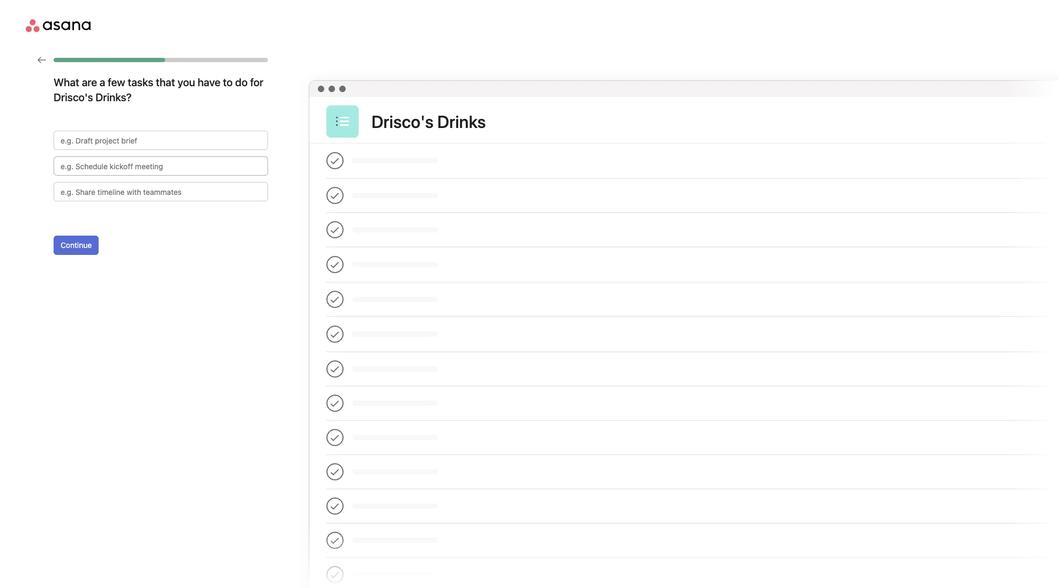 Task type: vqa. For each thing, say whether or not it's contained in the screenshot.
11th cell from the bottom of the page
yes



Task type: locate. For each thing, give the bounding box(es) containing it.
5 cell from the top
[[327, 283, 1058, 316]]

1 row from the top
[[327, 247, 1058, 248]]

what are a few tasks that you have to do for drisco's drinks? element
[[54, 131, 268, 202]]

6 cell from the top
[[327, 317, 1058, 352]]

row
[[327, 247, 1058, 248], [327, 316, 1058, 317]]

10 cell from the top
[[327, 456, 1058, 489]]

drisco's drinks
[[372, 112, 486, 132]]

0 vertical spatial row
[[327, 247, 1058, 248]]

continue button
[[54, 236, 99, 255]]

do
[[235, 76, 248, 88]]

1 vertical spatial row
[[327, 316, 1058, 317]]

what
[[54, 76, 79, 88]]

what are a few tasks that you have to do for drisco's drinks?
[[54, 76, 264, 103]]

2 cell from the top
[[327, 179, 1058, 212]]

e.g. Share timeline with teammates text field
[[54, 182, 268, 202]]

to
[[223, 76, 233, 88]]

11 cell from the top
[[327, 490, 1058, 523]]

4 cell from the top
[[327, 248, 1058, 282]]

13 cell from the top
[[327, 559, 1058, 589]]

table
[[309, 144, 1058, 589]]

that
[[156, 76, 175, 88]]

listmulticoloricon image
[[336, 115, 349, 128]]

for
[[250, 76, 264, 88]]

e.g. Schedule kickoff meeting text field
[[54, 157, 268, 176]]

cell
[[327, 144, 1058, 178], [327, 179, 1058, 212], [327, 213, 1058, 247], [327, 248, 1058, 282], [327, 283, 1058, 316], [327, 317, 1058, 352], [327, 353, 1058, 386], [327, 387, 1058, 420], [327, 421, 1058, 455], [327, 456, 1058, 489], [327, 490, 1058, 523], [327, 524, 1058, 558], [327, 559, 1058, 589]]

continue
[[61, 241, 92, 250]]



Task type: describe. For each thing, give the bounding box(es) containing it.
9 cell from the top
[[327, 421, 1058, 455]]

tasks
[[128, 76, 153, 88]]

asana image
[[26, 19, 91, 32]]

2 row from the top
[[327, 316, 1058, 317]]

go back image
[[38, 56, 46, 64]]

3 cell from the top
[[327, 213, 1058, 247]]

are
[[82, 76, 97, 88]]

few
[[108, 76, 125, 88]]

8 cell from the top
[[327, 387, 1058, 420]]

have
[[198, 76, 221, 88]]

e.g. Draft project brief text field
[[54, 131, 268, 150]]

7 cell from the top
[[327, 353, 1058, 386]]

12 cell from the top
[[327, 524, 1058, 558]]

you
[[178, 76, 195, 88]]

a
[[100, 76, 105, 88]]

1 cell from the top
[[327, 144, 1058, 178]]

drisco's drinks?
[[54, 91, 132, 103]]



